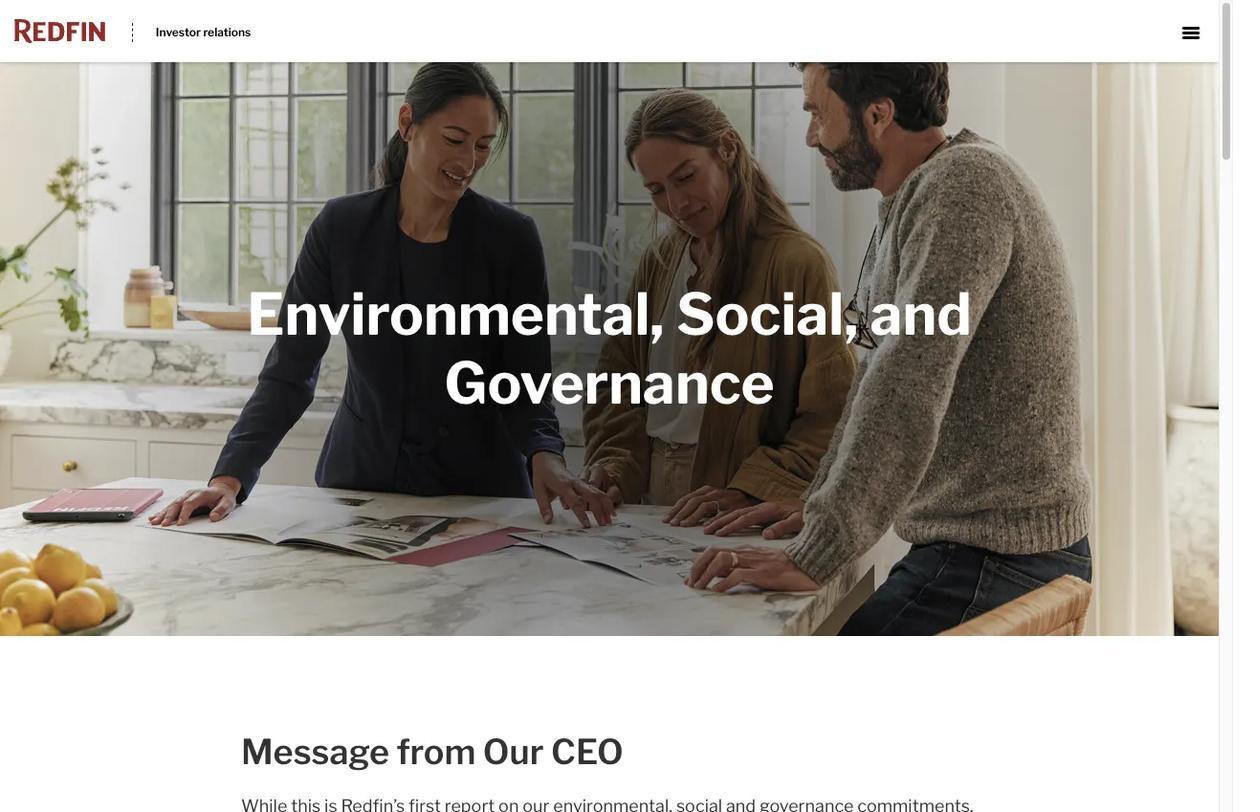 Task type: vqa. For each thing, say whether or not it's contained in the screenshot.
the rightmost news
no



Task type: locate. For each thing, give the bounding box(es) containing it.
governance
[[444, 348, 775, 418]]

investor
[[156, 24, 201, 39]]

message from our ceo
[[241, 731, 624, 773]]

environmental,
[[247, 279, 665, 349]]

investor relations
[[156, 24, 251, 39]]

from
[[397, 731, 476, 773]]

investor relations link
[[132, 22, 251, 42]]

relations
[[203, 24, 251, 39]]

our
[[483, 731, 544, 773]]



Task type: describe. For each thing, give the bounding box(es) containing it.
social,
[[676, 279, 859, 349]]

ceo
[[551, 731, 624, 773]]

environmental, social, and governance
[[247, 279, 972, 418]]

message
[[241, 731, 389, 773]]

and
[[871, 279, 972, 349]]

redfin corporation image
[[14, 19, 105, 43]]



